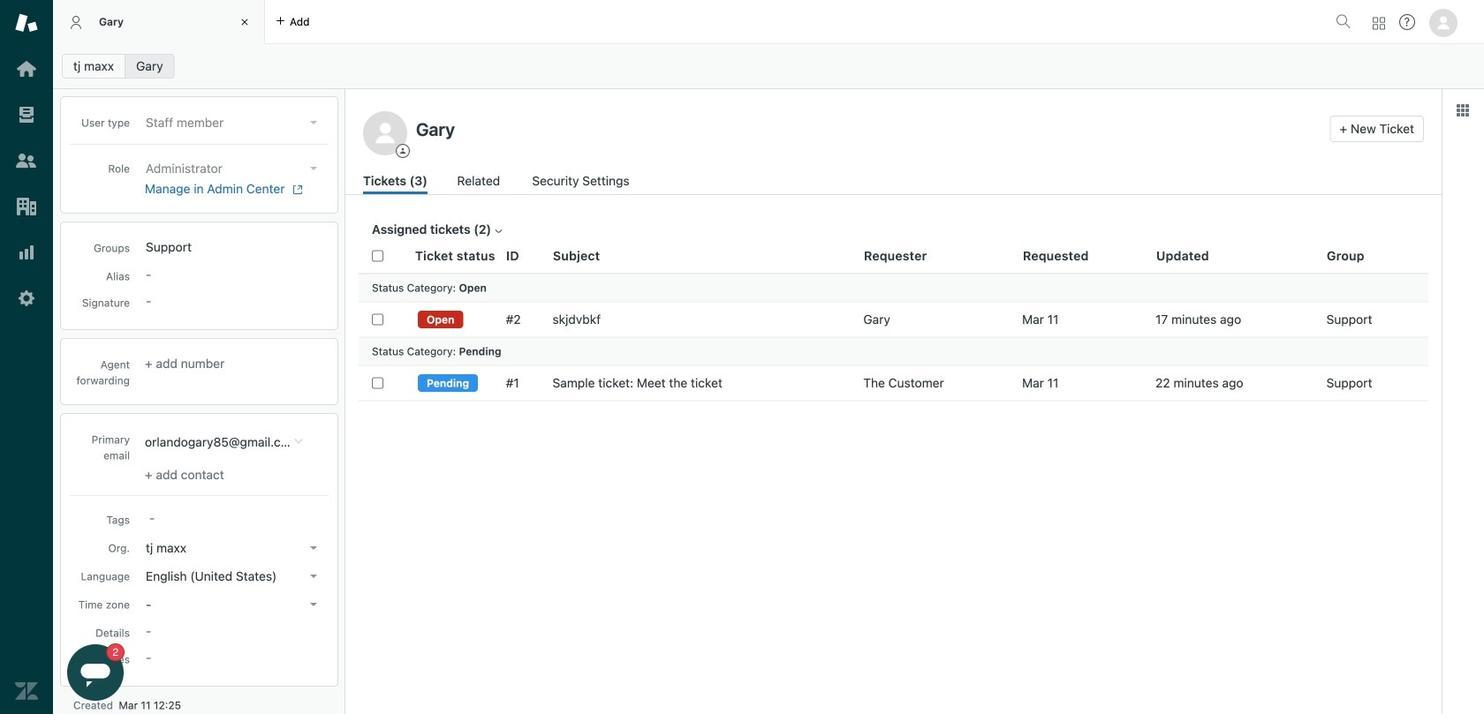 Task type: vqa. For each thing, say whether or not it's contained in the screenshot.
Close modal image
no



Task type: locate. For each thing, give the bounding box(es) containing it.
1 arrow down image from the top
[[310, 121, 317, 125]]

admin image
[[15, 287, 38, 310]]

zendesk support image
[[15, 11, 38, 34]]

apps image
[[1456, 103, 1470, 118]]

views image
[[15, 103, 38, 126]]

tab
[[53, 0, 265, 44]]

close image
[[236, 13, 254, 31]]

zendesk image
[[15, 680, 38, 703]]

- field
[[142, 509, 324, 528]]

2 arrow down image from the top
[[310, 167, 317, 171]]

arrow down image
[[310, 121, 317, 125], [310, 167, 317, 171], [310, 547, 317, 550], [310, 575, 317, 579]]

reporting image
[[15, 241, 38, 264]]

4 arrow down image from the top
[[310, 575, 317, 579]]

None text field
[[411, 116, 1323, 142]]

organizations image
[[15, 195, 38, 218]]

zendesk products image
[[1373, 17, 1386, 30]]

3 arrow down image from the top
[[310, 547, 317, 550]]

Select All Tickets checkbox
[[372, 250, 383, 262]]

None checkbox
[[372, 314, 383, 326], [372, 378, 383, 389], [372, 314, 383, 326], [372, 378, 383, 389]]

grid
[[346, 239, 1442, 715]]



Task type: describe. For each thing, give the bounding box(es) containing it.
customers image
[[15, 149, 38, 172]]

get help image
[[1400, 14, 1416, 30]]

arrow down image
[[310, 603, 317, 607]]

main element
[[0, 0, 53, 715]]

get started image
[[15, 57, 38, 80]]

secondary element
[[53, 49, 1485, 84]]

tabs tab list
[[53, 0, 1329, 44]]



